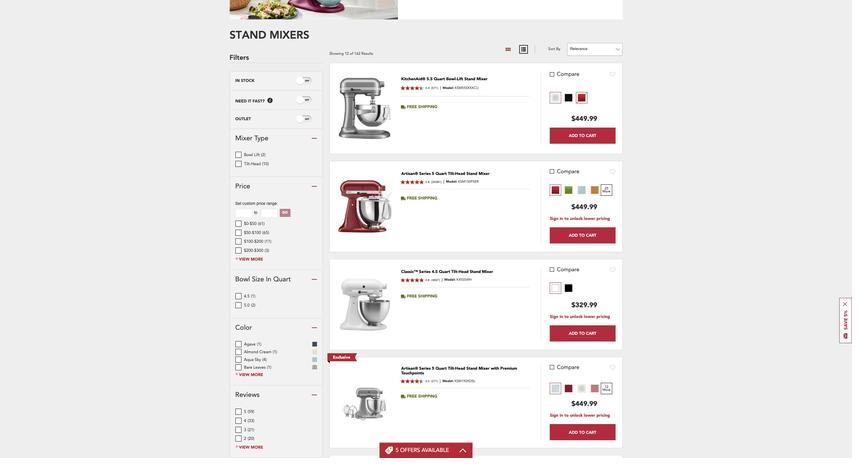 Task type: describe. For each thing, give the bounding box(es) containing it.
0 horizontal spatial contour silver image
[[552, 94, 560, 102]]

4.5 (1)
[[244, 294, 256, 299]]

stand
[[230, 28, 267, 42]]

3
[[244, 427, 246, 433]]

artisan® series 5 quart tilt-head stand mixer with premium touchpoints link
[[402, 366, 530, 376]]

outlet
[[235, 116, 251, 122]]

(65)
[[263, 230, 269, 235]]

kitchenaid® 5.5 quart bowl-lift stand mixer image
[[337, 76, 394, 141]]

mixer for artisan® series 5 quart tilt-head stand mixer
[[479, 171, 490, 177]]

Range From text field
[[235, 209, 252, 217]]

$100
[[252, 230, 261, 235]]

kitchenaid® 5.5 quart bowl-lift stand mixer link
[[402, 76, 488, 82]]

artisan® series 5 quart tilt-head stand mixer with premium touchpoints
[[402, 366, 518, 376]]

off for outlet
[[305, 118, 310, 120]]

3 sign in to unlock lower pricing from the top
[[550, 413, 611, 419]]

view for color
[[239, 372, 250, 378]]

$200-$300 (3)
[[244, 248, 269, 254]]

series inside 'artisan® series 5 quart tilt-head stand mixer with premium touchpoints'
[[420, 366, 431, 371]]

touchpoints
[[402, 371, 424, 376]]

bowl for bowl lift (2)
[[244, 152, 253, 158]]

showing 12 of 162 results
[[330, 51, 373, 56]]

(4697)
[[432, 279, 440, 282]]

4 add to cart button from the top
[[550, 425, 616, 441]]

range:
[[267, 201, 278, 206]]

$50-$100 (65)
[[244, 230, 269, 235]]

12 more link
[[601, 383, 613, 395]]

5 (59)
[[244, 409, 255, 415]]

view more for color
[[239, 372, 263, 378]]

agave (1)
[[244, 342, 262, 347]]

$0-
[[244, 221, 250, 226]]

agave
[[244, 342, 256, 347]]

almond
[[244, 350, 259, 355]]

(571)
[[432, 87, 439, 90]]

1 horizontal spatial contour silver image
[[578, 385, 586, 393]]

artisan® for artisan® series 5 quart tilt-head stand mixer
[[402, 171, 418, 177]]

model: ksm192xdsl
[[443, 379, 476, 384]]

25 more link
[[601, 185, 613, 196]]

2 free from the top
[[407, 196, 417, 201]]

model: for classic™ series 4.5 quart tilt-head stand mixer
[[445, 278, 456, 283]]

head for artisan® series 5 quart tilt-head stand mixer with premium touchpoints
[[456, 366, 466, 371]]

mixers
[[270, 28, 310, 42]]

lower for artisan® series 5 quart tilt-head stand mixer
[[584, 216, 596, 222]]

plus image
[[235, 372, 238, 376]]

classic™ series 4.5 quart tilt-head stand mixer image
[[337, 276, 394, 334]]

$300
[[255, 248, 263, 254]]

product grid view image
[[505, 46, 512, 52]]

it
[[248, 98, 252, 104]]

quart for artisan® series 5 quart tilt-head stand mixer with premium touchpoints
[[436, 366, 447, 371]]

add to wish list image
[[610, 72, 616, 77]]

view more for reviews
[[239, 445, 263, 450]]

by
[[557, 46, 561, 52]]

sky
[[255, 357, 261, 363]]

view more button for reviews
[[235, 445, 263, 450]]

of
[[350, 51, 354, 56]]

0 horizontal spatial lift
[[254, 152, 260, 158]]

set custom price range:
[[235, 201, 278, 206]]

to down passion red image
[[565, 413, 569, 419]]

4 to from the top
[[580, 430, 585, 435]]

compare for kitchenaid® 5.5 quart bowl-lift stand mixer
[[557, 71, 580, 78]]

in
[[235, 78, 240, 84]]

premium
[[501, 366, 518, 371]]

model: ksm150pser
[[446, 180, 479, 184]]

model: for kitchenaid® 5.5 quart bowl-lift stand mixer
[[443, 86, 454, 90]]

5 up 4.8 (24381)
[[432, 171, 435, 177]]

2
[[244, 436, 246, 442]]

reviews image
[[312, 393, 317, 398]]

series for $449.99
[[420, 171, 431, 177]]

bare leaves (1)
[[244, 365, 272, 371]]

(21)
[[248, 427, 255, 433]]

Range To text field
[[261, 209, 277, 217]]

$50
[[250, 221, 257, 226]]

(33)
[[248, 418, 255, 424]]

custom
[[243, 201, 256, 206]]

(3)
[[265, 248, 269, 254]]

1 $449.99 from the top
[[572, 114, 598, 123]]

model: for artisan® series 5 quart tilt-head stand mixer with premium touchpoints
[[443, 379, 454, 384]]

model: for artisan® series 5 quart tilt-head stand mixer
[[446, 180, 458, 184]]

3 cart from the top
[[586, 331, 597, 336]]

to down the onyx black image
[[565, 314, 569, 320]]

2 add to cart from the top
[[569, 233, 597, 238]]

4.4
[[426, 87, 430, 90]]

artisan® series 5 quart tilt-head stand mixer with premium touchpoints image
[[337, 383, 394, 423]]

to inside price element
[[254, 210, 258, 215]]

k45sswh
[[457, 278, 472, 283]]

almond cream (1)
[[244, 350, 277, 355]]

4 add to cart from the top
[[569, 430, 597, 435]]

1 free from the top
[[407, 104, 417, 110]]

25
[[605, 186, 609, 191]]

3 unlock from the top
[[570, 413, 583, 419]]

1 vertical spatial (2)
[[251, 303, 256, 308]]

3 add to wish list image from the top
[[610, 365, 616, 370]]

3 $449.99 from the top
[[572, 400, 598, 409]]

5 left offers
[[396, 447, 399, 454]]

5 inside 'artisan® series 5 quart tilt-head stand mixer with premium touchpoints'
[[432, 366, 435, 371]]

stand mixers
[[230, 28, 310, 42]]

bowl size in quart image
[[312, 277, 317, 282]]

0 vertical spatial price
[[235, 182, 250, 191]]

with
[[491, 366, 500, 371]]

$100-$200 (11)
[[244, 239, 272, 245]]

1 free shipping from the top
[[407, 104, 438, 110]]

2 to from the top
[[580, 233, 585, 238]]

0 vertical spatial lift
[[457, 76, 464, 82]]

(1) up 5.0 (2)
[[251, 294, 256, 299]]

filters
[[230, 53, 249, 61]]

to down matcha image
[[565, 216, 569, 222]]

4.4 (571)
[[426, 87, 439, 90]]

5 offers available
[[396, 447, 449, 454]]

quart for bowl size in quart
[[273, 275, 291, 284]]

fast?
[[253, 98, 265, 104]]

kitchenaid®
[[402, 76, 426, 82]]

white image
[[552, 284, 560, 292]]

bowl-
[[447, 76, 457, 82]]

1 add to cart button from the top
[[550, 128, 616, 144]]

3 lower from the top
[[584, 413, 596, 419]]

4 (33)
[[244, 418, 255, 424]]

(11)
[[265, 239, 272, 245]]

ksm150pser
[[459, 180, 479, 184]]

model: ksm55sxxxcu
[[443, 86, 479, 90]]

plus image for reviews
[[235, 445, 238, 449]]

need
[[235, 98, 247, 104]]

bowl for bowl size in quart
[[235, 275, 250, 284]]

sign in to unlock lower pricing for classic™ series 4.5 quart tilt-head stand mixer
[[550, 314, 611, 320]]

2 cart from the top
[[586, 233, 597, 238]]

4 free from the top
[[407, 394, 417, 399]]

add to wish list image for $449.99
[[610, 169, 616, 174]]

sign for artisan® series 5 quart tilt-head stand mixer
[[550, 216, 559, 222]]

4.8 for $449.99
[[426, 180, 430, 184]]

mixer for artisan® series 5 quart tilt-head stand mixer with premium touchpoints
[[479, 366, 490, 371]]

2 add from the top
[[569, 233, 578, 238]]

silver image
[[552, 385, 560, 393]]

2 $449.99 from the top
[[572, 203, 598, 212]]

4 cart from the top
[[586, 430, 597, 435]]

plus image for price
[[235, 257, 238, 261]]

artisan® series 5 quart tilt-head stand mixer
[[402, 171, 490, 177]]

5.0
[[244, 303, 250, 308]]

(1) up almond cream (1)
[[257, 342, 262, 347]]

add to wish list image for $329.99
[[610, 267, 616, 273]]

price image
[[312, 184, 317, 189]]

(10)
[[262, 161, 269, 167]]

mixer type
[[235, 134, 269, 143]]

onyx black image
[[565, 284, 573, 292]]

classic™
[[402, 269, 418, 275]]

12 inside 12 more
[[605, 385, 609, 390]]

4.8 for $329.99
[[426, 279, 430, 282]]

stock
[[241, 78, 255, 84]]

(59)
[[248, 409, 255, 415]]

set
[[235, 201, 242, 206]]

artisan® for artisan® series 5 quart tilt-head stand mixer with premium touchpoints
[[402, 366, 418, 371]]

matte dried rose image
[[591, 385, 599, 393]]

go
[[282, 211, 288, 215]]

4.5 (211)
[[426, 380, 438, 383]]

3 (21)
[[244, 427, 255, 433]]

price element
[[230, 199, 323, 270]]

$100-
[[244, 239, 255, 245]]

4 free shipping from the top
[[407, 394, 438, 399]]



Task type: locate. For each thing, give the bounding box(es) containing it.
quart up (4697)
[[439, 269, 451, 275]]

more for price
[[251, 257, 263, 262]]

matcha image
[[565, 186, 573, 194]]

lift up model: ksm55sxxxcu
[[457, 76, 464, 82]]

cart
[[586, 133, 597, 138], [586, 233, 597, 238], [586, 331, 597, 336], [586, 430, 597, 435]]

leaves
[[254, 365, 266, 371]]

head up model: ksm150pser
[[456, 171, 466, 177]]

more inside price element
[[251, 257, 263, 262]]

2 compare from the top
[[557, 168, 580, 175]]

view more button down bare
[[235, 372, 263, 378]]

12
[[345, 51, 349, 56], [605, 385, 609, 390]]

3 off from the top
[[305, 118, 310, 120]]

(20)
[[248, 436, 255, 442]]

0 vertical spatial artisan®
[[402, 171, 418, 177]]

0 vertical spatial (2)
[[261, 152, 266, 158]]

(1) right leaves
[[267, 365, 272, 371]]

stand up ksm55sxxxcu
[[465, 76, 476, 82]]

tilt- down bowl lift (2)
[[244, 161, 251, 167]]

sign down the white icon on the bottom
[[550, 314, 559, 320]]

quart for classic™ series 4.5 quart tilt-head stand mixer
[[439, 269, 451, 275]]

quart inside 'artisan® series 5 quart tilt-head stand mixer with premium touchpoints'
[[436, 366, 447, 371]]

off down in stock filter is off switch
[[305, 99, 310, 101]]

unlock
[[570, 216, 583, 222], [570, 314, 583, 320], [570, 413, 583, 419]]

compare up matcha image
[[557, 168, 580, 175]]

1 view more button from the top
[[235, 257, 263, 262]]

head down bowl lift (2)
[[251, 161, 261, 167]]

1 view more from the top
[[239, 257, 263, 262]]

view more inside reviews element
[[239, 445, 263, 450]]

2 4.8 from the top
[[426, 279, 430, 282]]

go button
[[280, 209, 291, 217]]

2 sign from the top
[[550, 314, 559, 320]]

compare up the onyx black image
[[557, 266, 580, 274]]

lower for classic™ series 4.5 quart tilt-head stand mixer
[[584, 314, 596, 320]]

plus image inside reviews element
[[235, 445, 238, 449]]

3 add to cart from the top
[[569, 331, 597, 336]]

0 vertical spatial view more
[[239, 257, 263, 262]]

lower down "$329.99" in the right of the page
[[584, 314, 596, 320]]

sign down empire red icon
[[550, 216, 559, 222]]

1 compare from the top
[[557, 71, 580, 78]]

1 vertical spatial unlock
[[570, 314, 583, 320]]

0 vertical spatial pricing
[[597, 216, 611, 222]]

5
[[432, 171, 435, 177], [432, 366, 435, 371], [244, 409, 246, 415], [396, 447, 399, 454]]

tooltip
[[268, 98, 273, 103]]

0 vertical spatial off
[[305, 80, 310, 82]]

view more button
[[235, 257, 263, 262], [235, 372, 263, 378], [235, 445, 263, 450]]

1 artisan® from the top
[[402, 171, 418, 177]]

need it fast? element
[[235, 98, 265, 104]]

1 vertical spatial plus image
[[235, 445, 238, 449]]

(1)
[[251, 294, 256, 299], [257, 342, 262, 347], [273, 350, 277, 355], [267, 365, 272, 371]]

stand up ksm150pser
[[467, 171, 478, 177]]

5.0 (2)
[[244, 303, 256, 308]]

quart for artisan® series 5 quart tilt-head stand mixer
[[436, 171, 447, 177]]

view more button inside color 'element'
[[235, 372, 263, 378]]

1 add to wish list image from the top
[[610, 169, 616, 174]]

free shipping down 4.8 (24381)
[[407, 196, 438, 201]]

0 horizontal spatial 12
[[345, 51, 349, 56]]

1 shipping from the top
[[419, 104, 438, 110]]

sort by
[[549, 46, 561, 52]]

stand for classic™ series 4.5 quart tilt-head stand mixer
[[470, 269, 481, 275]]

2 free shipping from the top
[[407, 196, 438, 201]]

1 horizontal spatial 12
[[605, 385, 609, 390]]

25 more
[[603, 186, 611, 194]]

add to wish list image
[[610, 169, 616, 174], [610, 267, 616, 273], [610, 365, 616, 370]]

1 vertical spatial sign in to unlock lower pricing
[[550, 314, 611, 320]]

0 horizontal spatial (2)
[[251, 303, 256, 308]]

need it fast?
[[235, 98, 265, 104]]

5 inside reviews element
[[244, 409, 246, 415]]

1 cart from the top
[[586, 133, 597, 138]]

classic™ series 4.5 quart tilt-head stand mixer link
[[402, 269, 493, 275]]

2 artisan® from the top
[[402, 366, 418, 371]]

5 up 4.5 (211)
[[432, 366, 435, 371]]

shipping down 4.8 (24381)
[[419, 196, 438, 201]]

3 view more button from the top
[[235, 445, 263, 450]]

3 shipping from the top
[[419, 294, 438, 299]]

(211)
[[432, 380, 438, 383]]

1 vertical spatial lower
[[584, 314, 596, 320]]

(61)
[[258, 221, 265, 226]]

free shipping down 4.8 (4697)
[[407, 294, 438, 299]]

2 vertical spatial off
[[305, 118, 310, 120]]

bowl up tilt-head (10) in the left top of the page
[[244, 152, 253, 158]]

view for reviews
[[239, 445, 250, 450]]

showing
[[330, 51, 344, 56]]

2 vertical spatial sign in to unlock lower pricing
[[550, 413, 611, 419]]

more for color
[[251, 372, 263, 378]]

more right 'matte dried rose' icon
[[603, 388, 611, 393]]

stand up k45sswh
[[470, 269, 481, 275]]

model:
[[443, 86, 454, 90], [446, 180, 458, 184], [445, 278, 456, 283], [443, 379, 454, 384]]

compare for classic™ series 4.5 quart tilt-head stand mixer
[[557, 266, 580, 274]]

free shipping
[[407, 104, 438, 110], [407, 196, 438, 201], [407, 294, 438, 299], [407, 394, 438, 399]]

1 lower from the top
[[584, 216, 596, 222]]

series for $329.99
[[419, 269, 431, 275]]

1 sign from the top
[[550, 216, 559, 222]]

3 free shipping from the top
[[407, 294, 438, 299]]

stand for artisan® series 5 quart tilt-head stand mixer
[[467, 171, 478, 177]]

compare up black matte icon
[[557, 71, 580, 78]]

mixer type image
[[312, 136, 317, 141]]

lower down 'matte dried rose' icon
[[584, 413, 596, 419]]

sign in to unlock lower pricing down the mineral water blue image
[[550, 216, 611, 222]]

0 vertical spatial series
[[420, 171, 431, 177]]

0 vertical spatial 4.8
[[426, 180, 430, 184]]

1 vertical spatial off
[[305, 99, 310, 101]]

lower
[[584, 216, 596, 222], [584, 314, 596, 320], [584, 413, 596, 419]]

1 vertical spatial series
[[419, 269, 431, 275]]

aqua sky (4)
[[244, 357, 267, 363]]

off up need it fast? filter is off "switch"
[[305, 80, 310, 82]]

sign in to unlock lower pricing for artisan® series 5 quart tilt-head stand mixer
[[550, 216, 611, 222]]

1 unlock from the top
[[570, 216, 583, 222]]

mixer inside 'artisan® series 5 quart tilt-head stand mixer with premium touchpoints'
[[479, 366, 490, 371]]

plus image
[[235, 257, 238, 261], [235, 445, 238, 449]]

sign
[[550, 216, 559, 222], [550, 314, 559, 320], [550, 413, 559, 419]]

series up 4.8 (24381)
[[420, 171, 431, 177]]

aqua
[[244, 357, 254, 363]]

close image
[[844, 302, 848, 306]]

$200
[[255, 239, 263, 245]]

5 left (59)
[[244, 409, 246, 415]]

1 4.8 from the top
[[426, 180, 430, 184]]

contour silver image right passion red image
[[578, 385, 586, 393]]

1 vertical spatial artisan®
[[402, 366, 418, 371]]

162
[[355, 51, 361, 56]]

3 compare from the top
[[557, 266, 580, 274]]

unlock for classic™ series 4.5 quart tilt-head stand mixer
[[570, 314, 583, 320]]

off down need it fast? filter is off "switch"
[[305, 118, 310, 120]]

passion red image
[[565, 385, 573, 393]]

tilt- for artisan® series 5 quart tilt-head stand mixer with premium touchpoints
[[448, 366, 456, 371]]

empire red image
[[578, 94, 586, 102]]

bare
[[244, 365, 252, 371]]

black matte image
[[565, 94, 573, 102]]

tilt- up 'model: ksm192xdsl'
[[448, 366, 456, 371]]

2 vertical spatial view more
[[239, 445, 263, 450]]

view more button inside reviews element
[[235, 445, 263, 450]]

sort
[[549, 46, 556, 52]]

5.5
[[427, 76, 433, 82]]

quart
[[434, 76, 445, 82], [436, 171, 447, 177], [439, 269, 451, 275], [273, 275, 291, 284], [436, 366, 447, 371]]

sign in to unlock lower pricing down passion red image
[[550, 413, 611, 419]]

1 horizontal spatial (2)
[[261, 152, 266, 158]]

(2) right 5.0
[[251, 303, 256, 308]]

exclusive
[[333, 355, 351, 360]]

results
[[362, 51, 373, 56]]

need it fast? filter is off switch
[[305, 98, 310, 102]]

(4)
[[263, 357, 267, 363]]

0 vertical spatial bowl
[[244, 152, 253, 158]]

view more down (20)
[[239, 445, 263, 450]]

2 add to wish list image from the top
[[610, 267, 616, 273]]

12 right 'matte dried rose' icon
[[605, 385, 609, 390]]

view more button down $200-
[[235, 257, 263, 262]]

1 vertical spatial view more
[[239, 372, 263, 378]]

0 vertical spatial lower
[[584, 216, 596, 222]]

to
[[580, 133, 585, 138], [580, 233, 585, 238], [580, 331, 585, 336], [580, 430, 585, 435]]

shipping
[[419, 104, 438, 110], [419, 196, 438, 201], [419, 294, 438, 299], [419, 394, 438, 399]]

price up set
[[235, 182, 250, 191]]

tilt- up model: ksm150pser
[[448, 171, 456, 177]]

0 vertical spatial contour silver image
[[552, 94, 560, 102]]

view more button down the '2 (20)'
[[235, 445, 263, 450]]

4.8 (24381)
[[426, 180, 442, 184]]

3 view more from the top
[[239, 445, 263, 450]]

view more down $200-
[[239, 257, 263, 262]]

artisan® inside 'artisan® series 5 quart tilt-head stand mixer with premium touchpoints'
[[402, 366, 418, 371]]

shipping down the 4.4
[[419, 104, 438, 110]]

pricing down the 25 more "link"
[[597, 216, 611, 222]]

0 vertical spatial view more button
[[235, 257, 263, 262]]

cream
[[260, 350, 272, 355]]

quart right the 5.5
[[434, 76, 445, 82]]

0 vertical spatial view
[[239, 257, 250, 262]]

view inside price element
[[239, 257, 250, 262]]

2 off from the top
[[305, 99, 310, 101]]

more for reviews
[[251, 445, 263, 450]]

1 vertical spatial lift
[[254, 152, 260, 158]]

unlock down the mineral water blue image
[[570, 216, 583, 222]]

sign for classic™ series 4.5 quart tilt-head stand mixer
[[550, 314, 559, 320]]

1 vertical spatial bowl
[[235, 275, 250, 284]]

2 unlock from the top
[[570, 314, 583, 320]]

head for classic™ series 4.5 quart tilt-head stand mixer
[[459, 269, 469, 275]]

quart up (24381) at the right top
[[436, 171, 447, 177]]

0 vertical spatial unlock
[[570, 216, 583, 222]]

head for artisan® series 5 quart tilt-head stand mixer
[[456, 171, 466, 177]]

outlet filter is off switch
[[305, 118, 310, 121]]

4.8 (4697)
[[426, 279, 440, 282]]

view more button for color
[[235, 372, 263, 378]]

$200-
[[244, 248, 255, 254]]

compare up passion red image
[[557, 364, 580, 371]]

0 vertical spatial 4.5
[[432, 269, 438, 275]]

4.5 for 4.5 (1)
[[244, 294, 250, 299]]

model: down artisan® series 5 quart tilt-head stand mixer
[[446, 180, 458, 184]]

1 off from the top
[[305, 80, 310, 82]]

kitchenaid® 5.5 quart bowl-lift stand mixer
[[402, 76, 488, 82]]

pricing for artisan® series 5 quart tilt-head stand mixer
[[597, 216, 611, 222]]

color
[[235, 323, 252, 332]]

$449.99 down the mineral water blue image
[[572, 203, 598, 212]]

3 sign from the top
[[550, 413, 559, 419]]

0 vertical spatial 12
[[345, 51, 349, 56]]

$329.99
[[572, 301, 598, 310]]

pricing down the 12 more link
[[597, 413, 611, 419]]

to down set custom price range:
[[254, 210, 258, 215]]

1 add to cart from the top
[[569, 133, 597, 138]]

unlock down passion red image
[[570, 413, 583, 419]]

1 vertical spatial 12
[[605, 385, 609, 390]]

1 to from the top
[[580, 133, 585, 138]]

add to cart button
[[550, 128, 616, 144], [550, 228, 616, 244], [550, 326, 616, 342], [550, 425, 616, 441]]

shipping down 4.8 (4697)
[[419, 294, 438, 299]]

2 shipping from the top
[[419, 196, 438, 201]]

4
[[244, 418, 246, 424]]

view more for price
[[239, 257, 263, 262]]

off
[[305, 80, 310, 82], [305, 99, 310, 101], [305, 118, 310, 120]]

bowl
[[244, 152, 253, 158], [235, 275, 250, 284]]

artisan®
[[402, 171, 418, 177], [402, 366, 418, 371]]

view more inside price element
[[239, 257, 263, 262]]

free shipping down the 4.4
[[407, 104, 438, 110]]

2 add to cart button from the top
[[550, 228, 616, 244]]

sign in to unlock lower pricing down "$329.99" in the right of the page
[[550, 314, 611, 320]]

0 vertical spatial $449.99
[[572, 114, 598, 123]]

1 horizontal spatial 4.5
[[426, 380, 430, 383]]

mineral water blue image
[[578, 186, 586, 194]]

quart right size at the left
[[273, 275, 291, 284]]

more down the $200-$300 (3)
[[251, 257, 263, 262]]

1 vertical spatial 4.5
[[244, 294, 250, 299]]

head up 'model: ksm192xdsl'
[[456, 366, 466, 371]]

view more
[[239, 257, 263, 262], [239, 372, 263, 378], [239, 445, 263, 450]]

view more inside color 'element'
[[239, 372, 263, 378]]

1 horizontal spatial lift
[[457, 76, 464, 82]]

0 horizontal spatial 4.5
[[244, 294, 250, 299]]

4.5 left (211)
[[426, 380, 430, 383]]

stand inside 'artisan® series 5 quart tilt-head stand mixer with premium touchpoints'
[[467, 366, 478, 371]]

offers
[[400, 447, 420, 454]]

stand for artisan® series 5 quart tilt-head stand mixer with premium touchpoints
[[467, 366, 478, 371]]

0 vertical spatial add to wish list image
[[610, 169, 616, 174]]

tilt- inside 'artisan® series 5 quart tilt-head stand mixer with premium touchpoints'
[[448, 366, 456, 371]]

mixer for classic™ series 4.5 quart tilt-head stand mixer
[[482, 269, 493, 275]]

bowl left size at the left
[[235, 275, 250, 284]]

1 vertical spatial pricing
[[597, 314, 611, 320]]

off for in stock
[[305, 80, 310, 82]]

view inside color 'element'
[[239, 372, 250, 378]]

tilt-head (10)
[[244, 161, 269, 167]]

more down (20)
[[251, 445, 263, 450]]

2 lower from the top
[[584, 314, 596, 320]]

view more button inside price element
[[235, 257, 263, 262]]

view right plus icon
[[239, 372, 250, 378]]

view down 2
[[239, 445, 250, 450]]

more right scorched orange icon
[[603, 189, 611, 194]]

classic™ series 4.5 quart tilt-head stand mixer
[[402, 269, 493, 275]]

head up k45sswh
[[459, 269, 469, 275]]

2 view more from the top
[[239, 372, 263, 378]]

shipping down 4.5 (211)
[[419, 394, 438, 399]]

add to cart
[[569, 133, 597, 138], [569, 233, 597, 238], [569, 331, 597, 336], [569, 430, 597, 435]]

contour silver image
[[552, 94, 560, 102], [578, 385, 586, 393]]

4.5 for 4.5 (211)
[[426, 380, 430, 383]]

0 vertical spatial sign
[[550, 216, 559, 222]]

3 add from the top
[[569, 331, 578, 336]]

more inside color 'element'
[[251, 372, 263, 378]]

2 vertical spatial unlock
[[570, 413, 583, 419]]

3 pricing from the top
[[597, 413, 611, 419]]

series up 4.5 (211)
[[420, 366, 431, 371]]

4 shipping from the top
[[419, 394, 438, 399]]

4 add from the top
[[569, 430, 578, 435]]

1 vertical spatial 4.8
[[426, 279, 430, 282]]

1 vertical spatial add to wish list image
[[610, 267, 616, 273]]

tilt- for classic™ series 4.5 quart tilt-head stand mixer
[[452, 269, 459, 275]]

2 sign in to unlock lower pricing from the top
[[550, 314, 611, 320]]

4.5
[[432, 269, 438, 275], [244, 294, 250, 299], [426, 380, 430, 383]]

plus image inside price element
[[235, 257, 238, 261]]

12 left of
[[345, 51, 349, 56]]

view more button for price
[[235, 257, 263, 262]]

a beetroot kitchenaid® stand mixer with a teal printed leaf bowl. image
[[230, 0, 398, 19]]

contour silver image left black matte icon
[[552, 94, 560, 102]]

model: down bowl-
[[443, 86, 454, 90]]

3 view from the top
[[239, 445, 250, 450]]

pricing for classic™ series 4.5 quart tilt-head stand mixer
[[597, 314, 611, 320]]

reviews element
[[230, 408, 323, 458]]

2 view more button from the top
[[235, 372, 263, 378]]

free shipping down 4.5 (211)
[[407, 394, 438, 399]]

lift up tilt-head (10) in the left top of the page
[[254, 152, 260, 158]]

model: down classic™ series 4.5 quart tilt-head stand mixer at the bottom of page
[[445, 278, 456, 283]]

$0-$50 (61)
[[244, 221, 265, 226]]

4.5 up (4697)
[[432, 269, 438, 275]]

2 vertical spatial view more button
[[235, 445, 263, 450]]

4.5 up 5.0
[[244, 294, 250, 299]]

4.8 left (24381) at the right top
[[426, 180, 430, 184]]

2 vertical spatial sign
[[550, 413, 559, 419]]

2 vertical spatial lower
[[584, 413, 596, 419]]

$449.99 down empire red image
[[572, 114, 598, 123]]

quart up (211)
[[436, 366, 447, 371]]

3 add to cart button from the top
[[550, 326, 616, 342]]

2 horizontal spatial 4.5
[[432, 269, 438, 275]]

view more down bare
[[239, 372, 263, 378]]

1 vertical spatial view
[[239, 372, 250, 378]]

2 plus image from the top
[[235, 445, 238, 449]]

2 vertical spatial series
[[420, 366, 431, 371]]

3 free from the top
[[407, 294, 417, 299]]

scorched orange image
[[591, 186, 599, 194]]

series up 4.8 (4697)
[[419, 269, 431, 275]]

1 add from the top
[[569, 133, 578, 138]]

stand up ksm192xdsl
[[467, 366, 478, 371]]

pricing
[[597, 216, 611, 222], [597, 314, 611, 320], [597, 413, 611, 419]]

0 vertical spatial plus image
[[235, 257, 238, 261]]

4 compare from the top
[[557, 364, 580, 371]]

empire red image
[[552, 186, 560, 194]]

sign down the 'silver' image
[[550, 413, 559, 419]]

unlock down "$329.99" in the right of the page
[[570, 314, 583, 320]]

$449.99 down 'matte dried rose' icon
[[572, 400, 598, 409]]

1 vertical spatial contour silver image
[[578, 385, 586, 393]]

12 more
[[603, 385, 611, 393]]

tilt- up model: k45sswh
[[452, 269, 459, 275]]

2 vertical spatial 4.5
[[426, 380, 430, 383]]

size
[[252, 275, 264, 284]]

color element
[[230, 341, 323, 386]]

more inside reviews element
[[251, 445, 263, 450]]

2 vertical spatial view
[[239, 445, 250, 450]]

model: right (211)
[[443, 379, 454, 384]]

(1) right cream
[[273, 350, 277, 355]]

artisan® series 5 quart tilt-head stand mixer image
[[337, 179, 394, 234]]

lower down scorched orange icon
[[584, 216, 596, 222]]

in stock filter is off switch
[[305, 79, 310, 83]]

2 vertical spatial $449.99
[[572, 400, 598, 409]]

1 sign in to unlock lower pricing from the top
[[550, 216, 611, 222]]

1 plus image from the top
[[235, 257, 238, 261]]

1 vertical spatial view more button
[[235, 372, 263, 378]]

view for price
[[239, 257, 250, 262]]

1 vertical spatial price
[[257, 201, 266, 206]]

2 view from the top
[[239, 372, 250, 378]]

more down bare leaves (1)
[[251, 372, 263, 378]]

reviews
[[235, 391, 260, 400]]

ksm55sxxxcu
[[455, 86, 479, 90]]

0 horizontal spatial price
[[235, 182, 250, 191]]

1 vertical spatial sign
[[550, 314, 559, 320]]

price left the range:
[[257, 201, 266, 206]]

0 vertical spatial sign in to unlock lower pricing
[[550, 216, 611, 222]]

1 horizontal spatial price
[[257, 201, 266, 206]]

more inside "link"
[[603, 189, 611, 194]]

head inside 'artisan® series 5 quart tilt-head stand mixer with premium touchpoints'
[[456, 366, 466, 371]]

type
[[255, 134, 269, 143]]

color image
[[312, 325, 317, 331]]

2 vertical spatial pricing
[[597, 413, 611, 419]]

4.8 left (4697)
[[426, 279, 430, 282]]

$50-
[[244, 230, 252, 235]]

(2) up (10)
[[261, 152, 266, 158]]

free
[[407, 104, 417, 110], [407, 196, 417, 201], [407, 294, 417, 299], [407, 394, 417, 399]]

2 pricing from the top
[[597, 314, 611, 320]]

view down $200-
[[239, 257, 250, 262]]

tilt- for artisan® series 5 quart tilt-head stand mixer
[[448, 171, 456, 177]]

unlock for artisan® series 5 quart tilt-head stand mixer
[[570, 216, 583, 222]]

compare for artisan® series 5 quart tilt-head stand mixer
[[557, 168, 580, 175]]

in
[[560, 216, 564, 222], [266, 275, 272, 284], [560, 314, 564, 320], [560, 413, 564, 419]]

artisan® series 5 quart tilt-head stand mixer link
[[402, 171, 490, 177]]

(2)
[[261, 152, 266, 158], [251, 303, 256, 308]]

1 pricing from the top
[[597, 216, 611, 222]]

pricing down "$329.99" in the right of the page
[[597, 314, 611, 320]]

2 vertical spatial add to wish list image
[[610, 365, 616, 370]]

2 (20)
[[244, 436, 255, 442]]

3 to from the top
[[580, 331, 585, 336]]

bowl size in quart
[[235, 275, 291, 284]]

1 view from the top
[[239, 257, 250, 262]]

1 vertical spatial $449.99
[[572, 203, 598, 212]]



Task type: vqa. For each thing, say whether or not it's contained in the screenshot.
Cream
yes



